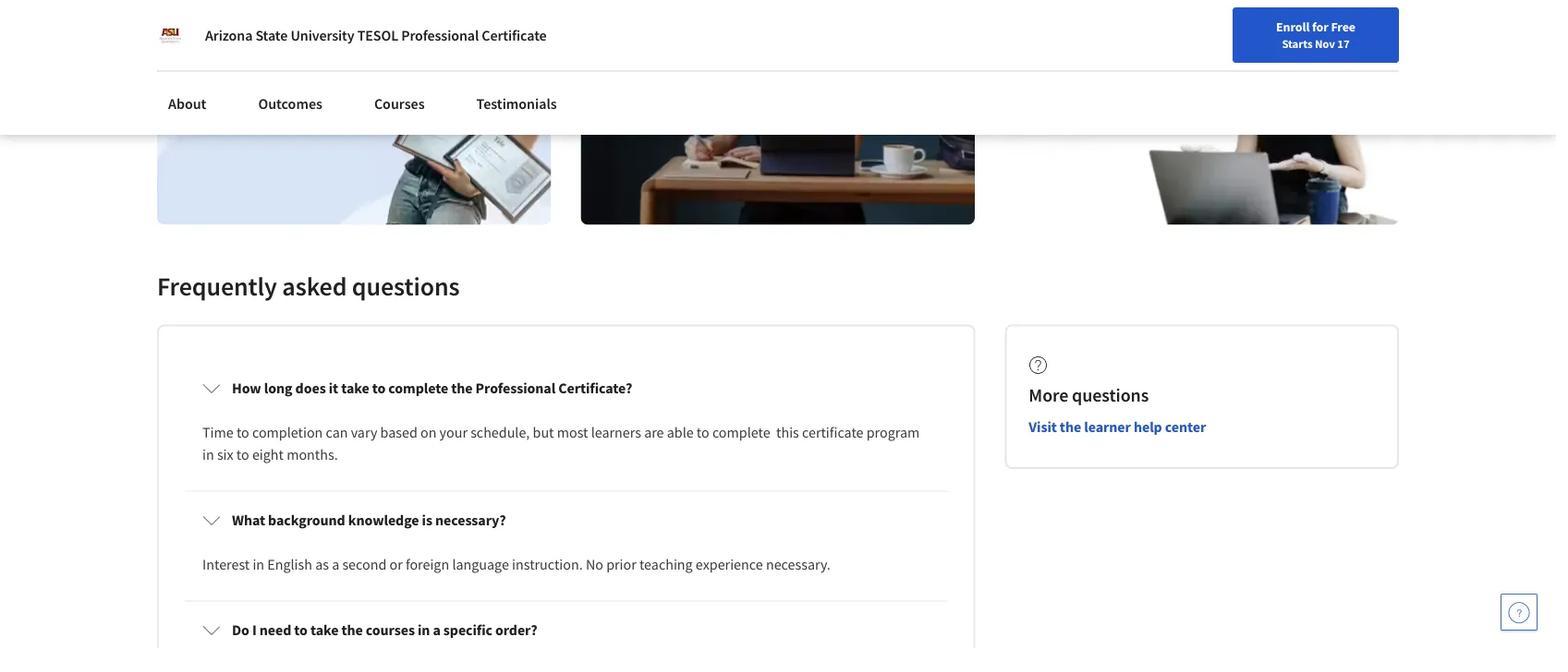 Task type: describe. For each thing, give the bounding box(es) containing it.
17
[[1338, 36, 1350, 51]]

1 vertical spatial in
[[253, 556, 265, 575]]

the inside dropdown button
[[342, 622, 363, 640]]

frequently
[[157, 270, 277, 303]]

frequently asked questions
[[157, 270, 460, 303]]

is
[[422, 512, 433, 530]]

outcomes link
[[247, 83, 334, 124]]

but
[[533, 424, 554, 443]]

necessary.
[[766, 556, 831, 575]]

do i need to take the courses in a specific order? button
[[188, 605, 945, 650]]

for
[[1313, 18, 1329, 35]]

english inside button
[[1202, 21, 1247, 39]]

help
[[1134, 418, 1163, 437]]

enroll
[[1277, 18, 1310, 35]]

arizona
[[205, 26, 253, 44]]

courses
[[366, 622, 415, 640]]

no
[[586, 556, 604, 575]]

interest
[[202, 556, 250, 575]]

courses
[[374, 94, 425, 113]]

certificate?
[[559, 380, 633, 398]]

vary
[[351, 424, 378, 443]]

schedule,
[[471, 424, 530, 443]]

a inside dropdown button
[[433, 622, 441, 640]]

visit
[[1029, 418, 1057, 437]]

to right six at the bottom left of page
[[237, 446, 249, 465]]

certificate
[[803, 424, 864, 443]]

the inside dropdown button
[[451, 380, 473, 398]]

visit the learner help center link
[[1029, 418, 1207, 437]]

instruction.
[[512, 556, 583, 575]]

collapsed list
[[181, 357, 952, 650]]

on
[[421, 424, 437, 443]]

complete inside time to completion can vary based on your schedule, but most learners are able to complete  this certificate program in six to eight months.
[[713, 424, 771, 443]]

long
[[264, 380, 293, 398]]

to right able
[[697, 424, 710, 443]]

outcomes
[[258, 94, 323, 113]]

program
[[867, 424, 920, 443]]

complete inside dropdown button
[[389, 380, 449, 398]]

to right time
[[237, 424, 249, 443]]

how long does it take to complete the professional certificate?
[[232, 380, 633, 398]]

english button
[[1169, 0, 1281, 60]]

university
[[291, 26, 355, 44]]

nov
[[1316, 36, 1336, 51]]

in inside time to completion can vary based on your schedule, but most learners are able to complete  this certificate program in six to eight months.
[[202, 446, 214, 465]]

english inside collapsed list
[[267, 556, 312, 575]]

arizona state university image
[[157, 22, 183, 48]]

learners
[[591, 424, 642, 443]]

professional inside how long does it take to complete the professional certificate? dropdown button
[[476, 380, 556, 398]]

to inside dropdown button
[[294, 622, 308, 640]]

what background knowledge is necessary? button
[[188, 495, 945, 547]]

able
[[667, 424, 694, 443]]

enroll for free starts nov 17
[[1277, 18, 1356, 51]]

does
[[295, 380, 326, 398]]

about link
[[157, 83, 218, 124]]

or
[[390, 556, 403, 575]]

time
[[202, 424, 234, 443]]

courses link
[[363, 83, 436, 124]]



Task type: locate. For each thing, give the bounding box(es) containing it.
arizona state university tesol professional certificate
[[205, 26, 547, 44]]

it
[[329, 380, 338, 398]]

show notifications image
[[1307, 23, 1330, 45]]

learner
[[1085, 418, 1131, 437]]

take
[[341, 380, 369, 398], [311, 622, 339, 640]]

2 vertical spatial the
[[342, 622, 363, 640]]

visit the learner help center
[[1029, 418, 1207, 437]]

1 vertical spatial professional
[[476, 380, 556, 398]]

0 horizontal spatial in
[[202, 446, 214, 465]]

take inside dropdown button
[[311, 622, 339, 640]]

the up your
[[451, 380, 473, 398]]

do
[[232, 622, 249, 640]]

knowledge
[[348, 512, 419, 530]]

take for to
[[311, 622, 339, 640]]

in right interest
[[253, 556, 265, 575]]

take right need
[[311, 622, 339, 640]]

in right courses
[[418, 622, 430, 640]]

eight
[[252, 446, 284, 465]]

0 vertical spatial a
[[332, 556, 339, 575]]

prior
[[607, 556, 637, 575]]

time to completion can vary based on your schedule, but most learners are able to complete  this certificate program in six to eight months.
[[202, 424, 923, 465]]

most
[[557, 424, 588, 443]]

i
[[252, 622, 257, 640]]

experience
[[696, 556, 763, 575]]

in
[[202, 446, 214, 465], [253, 556, 265, 575], [418, 622, 430, 640]]

0 horizontal spatial the
[[342, 622, 363, 640]]

questions up learner
[[1073, 384, 1149, 407]]

order?
[[496, 622, 538, 640]]

2 horizontal spatial in
[[418, 622, 430, 640]]

to right need
[[294, 622, 308, 640]]

more questions
[[1029, 384, 1149, 407]]

starts
[[1283, 36, 1313, 51]]

take right it
[[341, 380, 369, 398]]

to right it
[[372, 380, 386, 398]]

state
[[256, 26, 288, 44]]

0 horizontal spatial complete
[[389, 380, 449, 398]]

teaching
[[640, 556, 693, 575]]

0 vertical spatial english
[[1202, 21, 1247, 39]]

language
[[452, 556, 509, 575]]

english left enroll
[[1202, 21, 1247, 39]]

second
[[342, 556, 387, 575]]

this
[[777, 424, 800, 443]]

based
[[381, 424, 418, 443]]

0 horizontal spatial a
[[332, 556, 339, 575]]

1 horizontal spatial take
[[341, 380, 369, 398]]

0 vertical spatial complete
[[389, 380, 449, 398]]

0 horizontal spatial take
[[311, 622, 339, 640]]

necessary?
[[435, 512, 506, 530]]

1 vertical spatial english
[[267, 556, 312, 575]]

0 vertical spatial the
[[451, 380, 473, 398]]

1 horizontal spatial complete
[[713, 424, 771, 443]]

None search field
[[264, 12, 707, 49]]

certificate
[[482, 26, 547, 44]]

background
[[268, 512, 345, 530]]

complete left this
[[713, 424, 771, 443]]

about
[[168, 94, 207, 113]]

to
[[372, 380, 386, 398], [237, 424, 249, 443], [697, 424, 710, 443], [237, 446, 249, 465], [294, 622, 308, 640]]

take for it
[[341, 380, 369, 398]]

to inside dropdown button
[[372, 380, 386, 398]]

english
[[1202, 21, 1247, 39], [267, 556, 312, 575]]

in left six at the bottom left of page
[[202, 446, 214, 465]]

complete up on
[[389, 380, 449, 398]]

center
[[1166, 418, 1207, 437]]

help center image
[[1509, 602, 1531, 624]]

are
[[645, 424, 664, 443]]

1 horizontal spatial english
[[1202, 21, 1247, 39]]

asked
[[282, 270, 347, 303]]

the right visit
[[1060, 418, 1082, 437]]

professional right tesol
[[401, 26, 479, 44]]

1 horizontal spatial the
[[451, 380, 473, 398]]

the
[[451, 380, 473, 398], [1060, 418, 1082, 437], [342, 622, 363, 640]]

can
[[326, 424, 348, 443]]

a
[[332, 556, 339, 575], [433, 622, 441, 640]]

1 horizontal spatial questions
[[1073, 384, 1149, 407]]

0 vertical spatial professional
[[401, 26, 479, 44]]

questions
[[352, 270, 460, 303], [1073, 384, 1149, 407]]

how
[[232, 380, 261, 398]]

how long does it take to complete the professional certificate? button
[[188, 363, 945, 415]]

0 vertical spatial take
[[341, 380, 369, 398]]

a right as
[[332, 556, 339, 575]]

0 horizontal spatial english
[[267, 556, 312, 575]]

what background knowledge is necessary?
[[232, 512, 506, 530]]

as
[[315, 556, 329, 575]]

interest in english as a second or foreign language instruction. no prior teaching experience necessary.
[[202, 556, 837, 575]]

questions right asked
[[352, 270, 460, 303]]

2 horizontal spatial the
[[1060, 418, 1082, 437]]

months.
[[287, 446, 338, 465]]

completion
[[252, 424, 323, 443]]

english left as
[[267, 556, 312, 575]]

specific
[[444, 622, 493, 640]]

complete
[[389, 380, 449, 398], [713, 424, 771, 443]]

1 vertical spatial the
[[1060, 418, 1082, 437]]

a left the 'specific'
[[433, 622, 441, 640]]

0 vertical spatial questions
[[352, 270, 460, 303]]

take inside dropdown button
[[341, 380, 369, 398]]

1 vertical spatial complete
[[713, 424, 771, 443]]

foreign
[[406, 556, 450, 575]]

testimonials
[[477, 94, 557, 113]]

1 vertical spatial take
[[311, 622, 339, 640]]

do i need to take the courses in a specific order?
[[232, 622, 538, 640]]

need
[[260, 622, 291, 640]]

more
[[1029, 384, 1069, 407]]

1 vertical spatial questions
[[1073, 384, 1149, 407]]

1 horizontal spatial in
[[253, 556, 265, 575]]

tesol
[[358, 26, 399, 44]]

your
[[440, 424, 468, 443]]

1 vertical spatial a
[[433, 622, 441, 640]]

0 vertical spatial in
[[202, 446, 214, 465]]

the left courses
[[342, 622, 363, 640]]

six
[[217, 446, 234, 465]]

testimonials link
[[466, 83, 568, 124]]

professional up schedule,
[[476, 380, 556, 398]]

professional
[[401, 26, 479, 44], [476, 380, 556, 398]]

free
[[1332, 18, 1356, 35]]

in inside dropdown button
[[418, 622, 430, 640]]

2 vertical spatial in
[[418, 622, 430, 640]]

0 horizontal spatial questions
[[352, 270, 460, 303]]

1 horizontal spatial a
[[433, 622, 441, 640]]

what
[[232, 512, 265, 530]]



Task type: vqa. For each thing, say whether or not it's contained in the screenshot.
CENTER
yes



